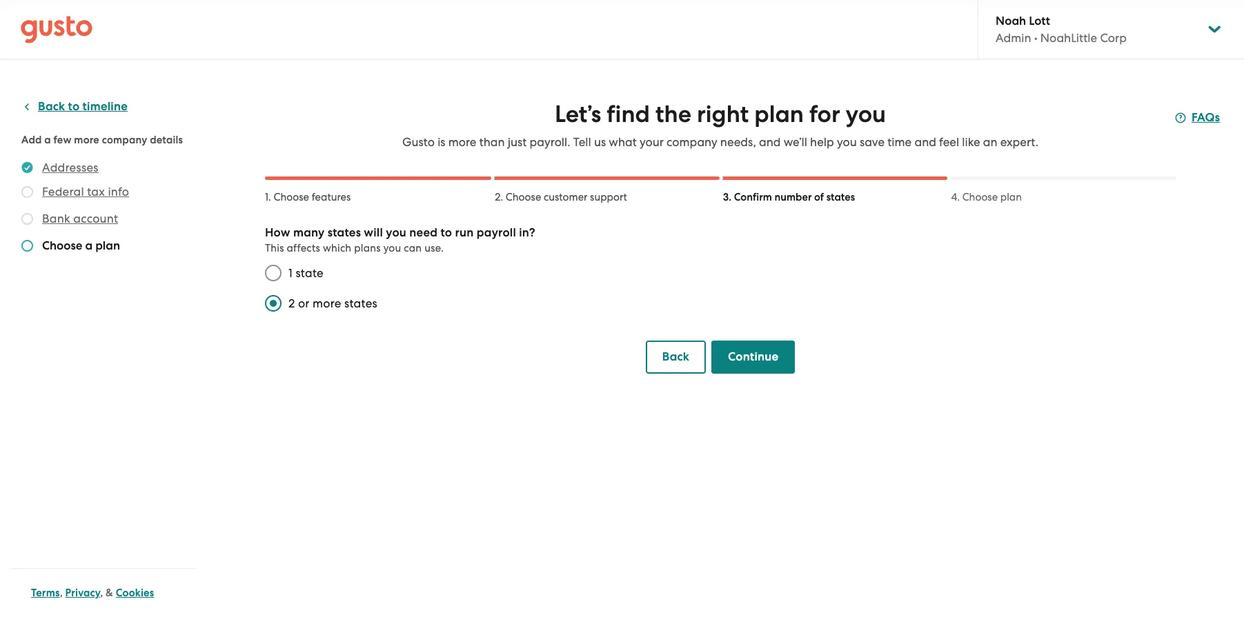 Task type: describe. For each thing, give the bounding box(es) containing it.
states for more
[[344, 297, 378, 311]]

plan inside let's find the right plan for you gusto is more than just payroll. tell us what your company needs, and we'll help you save time and feel like an expert.
[[755, 100, 804, 128]]

faqs
[[1192, 110, 1221, 125]]

you right help
[[837, 135, 857, 149]]

you up the save
[[846, 100, 886, 128]]

back to timeline
[[38, 99, 128, 114]]

bank account
[[42, 212, 118, 226]]

back to timeline button
[[21, 99, 128, 115]]

addresses
[[42, 161, 98, 175]]

of
[[815, 191, 824, 204]]

0 horizontal spatial company
[[102, 134, 147, 146]]

many
[[293, 226, 325, 240]]

a for few
[[44, 134, 51, 146]]

let's find the right plan for you gusto is more than just payroll. tell us what your company needs, and we'll help you save time and feel like an expert.
[[402, 100, 1039, 149]]

add a few more company details
[[21, 134, 183, 146]]

you right the will
[[386, 226, 407, 240]]

timeline
[[83, 99, 128, 114]]

needs,
[[721, 135, 756, 149]]

number
[[775, 191, 812, 204]]

in?
[[519, 226, 535, 240]]

right
[[697, 100, 749, 128]]

1 state
[[289, 266, 324, 280]]

choose for choose features
[[274, 191, 309, 204]]

tax
[[87, 185, 105, 199]]

support
[[590, 191, 627, 204]]

details
[[150, 134, 183, 146]]

bank
[[42, 212, 70, 226]]

add
[[21, 134, 42, 146]]

2 check image from the top
[[21, 240, 33, 252]]

an
[[983, 135, 998, 149]]

admin
[[996, 31, 1032, 45]]

will
[[364, 226, 383, 240]]

plan inside list
[[95, 239, 120, 253]]

a for plan
[[85, 239, 93, 253]]

terms , privacy , & cookies
[[31, 587, 154, 600]]

run
[[455, 226, 474, 240]]

account
[[73, 212, 118, 226]]

use.
[[425, 242, 444, 255]]

confirm
[[734, 191, 772, 204]]

feel
[[940, 135, 960, 149]]

continue button
[[712, 341, 795, 374]]

how many states will you need to run payroll in? this affects which plans you can use.
[[265, 226, 535, 255]]

2
[[289, 297, 295, 311]]

privacy link
[[65, 587, 100, 600]]

choose a plan list
[[21, 159, 191, 257]]

1 and from the left
[[759, 135, 781, 149]]

time
[[888, 135, 912, 149]]

tell
[[573, 135, 591, 149]]

states for of
[[827, 191, 855, 204]]

we'll
[[784, 135, 808, 149]]

customer
[[544, 191, 588, 204]]

terms link
[[31, 587, 60, 600]]

2 or more states radio
[[258, 289, 289, 319]]

1 check image from the top
[[21, 186, 33, 198]]

noah
[[996, 14, 1027, 28]]

1 state radio
[[258, 258, 289, 289]]

or
[[298, 297, 310, 311]]

2 , from the left
[[100, 587, 103, 600]]

to inside button
[[68, 99, 80, 114]]

back button
[[646, 341, 706, 374]]

what
[[609, 135, 637, 149]]

back for back to timeline
[[38, 99, 65, 114]]

back for back
[[663, 350, 690, 364]]

gusto
[[402, 135, 435, 149]]

home image
[[21, 16, 93, 43]]

let's
[[555, 100, 601, 128]]

company inside let's find the right plan for you gusto is more than just payroll. tell us what your company needs, and we'll help you save time and feel like an expert.
[[667, 135, 718, 149]]

for
[[810, 100, 841, 128]]

payroll.
[[530, 135, 571, 149]]

need
[[409, 226, 438, 240]]

terms
[[31, 587, 60, 600]]

can
[[404, 242, 422, 255]]

federal
[[42, 185, 84, 199]]

help
[[810, 135, 834, 149]]

info
[[108, 185, 129, 199]]

addresses button
[[42, 159, 98, 176]]

just
[[508, 135, 527, 149]]

0 horizontal spatial more
[[74, 134, 99, 146]]



Task type: locate. For each thing, give the bounding box(es) containing it.
which
[[323, 242, 352, 255]]

0 horizontal spatial plan
[[95, 239, 120, 253]]

states inside how many states will you need to run payroll in? this affects which plans you can use.
[[328, 226, 361, 240]]

1 vertical spatial states
[[328, 226, 361, 240]]

noah lott admin • noahlittle corp
[[996, 14, 1127, 45]]

this
[[265, 242, 284, 255]]

federal tax info button
[[42, 184, 129, 200]]

save
[[860, 135, 885, 149]]

expert.
[[1001, 135, 1039, 149]]

corp
[[1101, 31, 1127, 45]]

is
[[438, 135, 446, 149]]

1 horizontal spatial to
[[441, 226, 452, 240]]

cookies button
[[116, 585, 154, 602]]

check image down check icon
[[21, 240, 33, 252]]

a left 'few'
[[44, 134, 51, 146]]

1 vertical spatial back
[[663, 350, 690, 364]]

1 horizontal spatial a
[[85, 239, 93, 253]]

cookies
[[116, 587, 154, 600]]

choose up how
[[274, 191, 309, 204]]

the
[[656, 100, 692, 128]]

0 horizontal spatial a
[[44, 134, 51, 146]]

more right 'few'
[[74, 134, 99, 146]]

plan up we'll
[[755, 100, 804, 128]]

1 horizontal spatial company
[[667, 135, 718, 149]]

more inside let's find the right plan for you gusto is more than just payroll. tell us what your company needs, and we'll help you save time and feel like an expert.
[[448, 135, 477, 149]]

0 vertical spatial check image
[[21, 186, 33, 198]]

1 horizontal spatial back
[[663, 350, 690, 364]]

0 horizontal spatial ,
[[60, 587, 63, 600]]

choose for choose plan
[[963, 191, 998, 204]]

states down plans at the left top of the page
[[344, 297, 378, 311]]

states up which
[[328, 226, 361, 240]]

affects
[[287, 242, 320, 255]]

•
[[1035, 31, 1038, 45]]

features
[[312, 191, 351, 204]]

privacy
[[65, 587, 100, 600]]

continue
[[728, 350, 779, 364]]

company down timeline
[[102, 134, 147, 146]]

2 and from the left
[[915, 135, 937, 149]]

1 horizontal spatial and
[[915, 135, 937, 149]]

noahlittle
[[1041, 31, 1098, 45]]

than
[[480, 135, 505, 149]]

us
[[594, 135, 606, 149]]

choose up in?
[[506, 191, 541, 204]]

lott
[[1029, 14, 1051, 28]]

1 vertical spatial check image
[[21, 240, 33, 252]]

like
[[963, 135, 981, 149]]

payroll
[[477, 226, 516, 240]]

choose inside "choose a plan" list
[[42, 239, 82, 253]]

2 or more states
[[289, 297, 378, 311]]

0 vertical spatial back
[[38, 99, 65, 114]]

choose
[[274, 191, 309, 204], [506, 191, 541, 204], [963, 191, 998, 204], [42, 239, 82, 253]]

back
[[38, 99, 65, 114], [663, 350, 690, 364]]

you
[[846, 100, 886, 128], [837, 135, 857, 149], [386, 226, 407, 240], [384, 242, 401, 255]]

to inside how many states will you need to run payroll in? this affects which plans you can use.
[[441, 226, 452, 240]]

1 vertical spatial a
[[85, 239, 93, 253]]

states
[[827, 191, 855, 204], [328, 226, 361, 240], [344, 297, 378, 311]]

1 vertical spatial plan
[[1001, 191, 1022, 204]]

1 horizontal spatial more
[[313, 297, 341, 311]]

0 vertical spatial to
[[68, 99, 80, 114]]

your
[[640, 135, 664, 149]]

1 horizontal spatial plan
[[755, 100, 804, 128]]

&
[[106, 587, 113, 600]]

you left can
[[384, 242, 401, 255]]

confirm number of states
[[734, 191, 855, 204]]

, left privacy link
[[60, 587, 63, 600]]

0 horizontal spatial to
[[68, 99, 80, 114]]

1 vertical spatial to
[[441, 226, 452, 240]]

plan down expert.
[[1001, 191, 1022, 204]]

choose down bank
[[42, 239, 82, 253]]

check image down circle check icon
[[21, 186, 33, 198]]

more right is
[[448, 135, 477, 149]]

few
[[54, 134, 72, 146]]

2 vertical spatial states
[[344, 297, 378, 311]]

federal tax info
[[42, 185, 129, 199]]

to left timeline
[[68, 99, 80, 114]]

state
[[296, 266, 324, 280]]

choose features
[[274, 191, 351, 204]]

plans
[[354, 242, 381, 255]]

a
[[44, 134, 51, 146], [85, 239, 93, 253]]

and left 'feel'
[[915, 135, 937, 149]]

and left we'll
[[759, 135, 781, 149]]

0 vertical spatial plan
[[755, 100, 804, 128]]

choose customer support
[[506, 191, 627, 204]]

states right of
[[827, 191, 855, 204]]

2 vertical spatial plan
[[95, 239, 120, 253]]

1 horizontal spatial ,
[[100, 587, 103, 600]]

choose plan
[[963, 191, 1022, 204]]

and
[[759, 135, 781, 149], [915, 135, 937, 149]]

a inside list
[[85, 239, 93, 253]]

plan down account
[[95, 239, 120, 253]]

check image
[[21, 213, 33, 225]]

2 horizontal spatial plan
[[1001, 191, 1022, 204]]

choose a plan
[[42, 239, 120, 253]]

2 horizontal spatial more
[[448, 135, 477, 149]]

back inside button
[[663, 350, 690, 364]]

how
[[265, 226, 290, 240]]

more
[[74, 134, 99, 146], [448, 135, 477, 149], [313, 297, 341, 311]]

0 vertical spatial a
[[44, 134, 51, 146]]

a down account
[[85, 239, 93, 253]]

1 , from the left
[[60, 587, 63, 600]]

company
[[102, 134, 147, 146], [667, 135, 718, 149]]

0 horizontal spatial and
[[759, 135, 781, 149]]

1
[[289, 266, 293, 280]]

0 horizontal spatial back
[[38, 99, 65, 114]]

, left &
[[100, 587, 103, 600]]

more right or
[[313, 297, 341, 311]]

choose for choose a plan
[[42, 239, 82, 253]]

plan
[[755, 100, 804, 128], [1001, 191, 1022, 204], [95, 239, 120, 253]]

to left 'run'
[[441, 226, 452, 240]]

company down the
[[667, 135, 718, 149]]

,
[[60, 587, 63, 600], [100, 587, 103, 600]]

choose down like
[[963, 191, 998, 204]]

check image
[[21, 186, 33, 198], [21, 240, 33, 252]]

faqs button
[[1176, 110, 1221, 126]]

find
[[607, 100, 650, 128]]

circle check image
[[21, 159, 33, 176]]

0 vertical spatial states
[[827, 191, 855, 204]]

to
[[68, 99, 80, 114], [441, 226, 452, 240]]

bank account button
[[42, 211, 118, 227]]

choose for choose customer support
[[506, 191, 541, 204]]

back inside button
[[38, 99, 65, 114]]



Task type: vqa. For each thing, say whether or not it's contained in the screenshot.
BANK ACCOUNT button
yes



